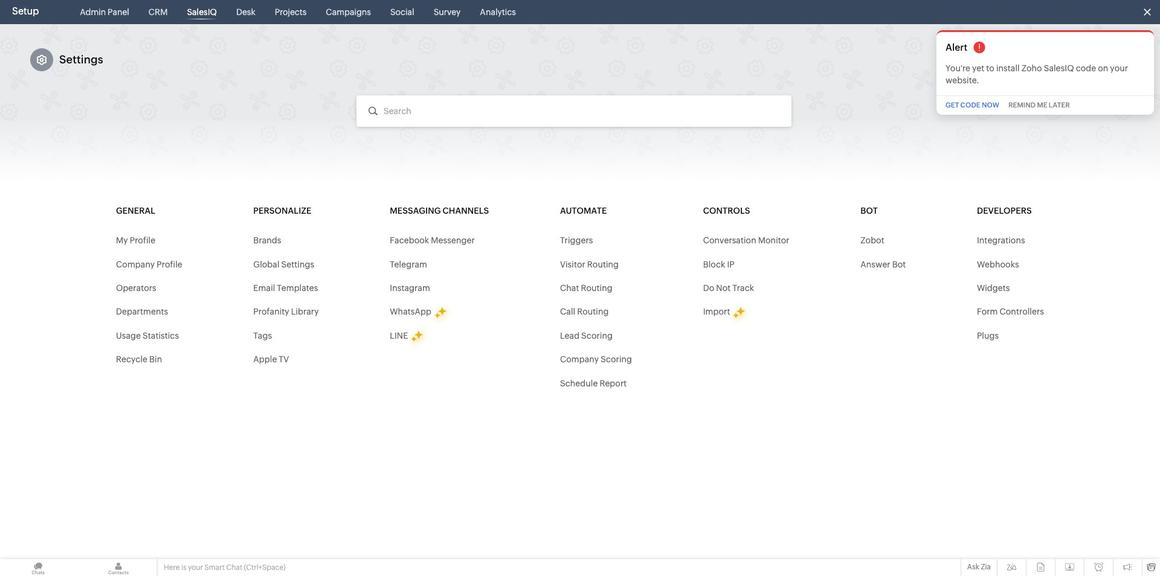 Task type: describe. For each thing, give the bounding box(es) containing it.
campaigns
[[326, 7, 371, 17]]

smart
[[205, 564, 225, 572]]

is
[[181, 564, 187, 572]]

survey link
[[429, 0, 466, 24]]

social
[[390, 7, 414, 17]]

(ctrl+space)
[[244, 564, 286, 572]]

admin
[[80, 7, 106, 17]]

zia
[[981, 563, 991, 572]]

your
[[188, 564, 203, 572]]

panel
[[108, 7, 129, 17]]

ask
[[968, 563, 980, 572]]

social link
[[386, 0, 419, 24]]

projects
[[275, 7, 307, 17]]



Task type: locate. For each thing, give the bounding box(es) containing it.
analytics
[[480, 7, 516, 17]]

projects link
[[270, 0, 312, 24]]

ask zia
[[968, 563, 991, 572]]

setup
[[12, 5, 39, 17]]

admin panel link
[[75, 0, 134, 24]]

chats image
[[0, 560, 76, 577]]

admin panel
[[80, 7, 129, 17]]

salesiq link
[[182, 0, 222, 24]]

crm link
[[144, 0, 173, 24]]

desk
[[236, 7, 256, 17]]

analytics link
[[475, 0, 521, 24]]

here
[[164, 564, 180, 572]]

campaigns link
[[321, 0, 376, 24]]

desk link
[[231, 0, 260, 24]]

crm
[[149, 7, 168, 17]]

chat
[[226, 564, 242, 572]]

survey
[[434, 7, 461, 17]]

contacts image
[[80, 560, 157, 577]]

here is your smart chat (ctrl+space)
[[164, 564, 286, 572]]

salesiq
[[187, 7, 217, 17]]



